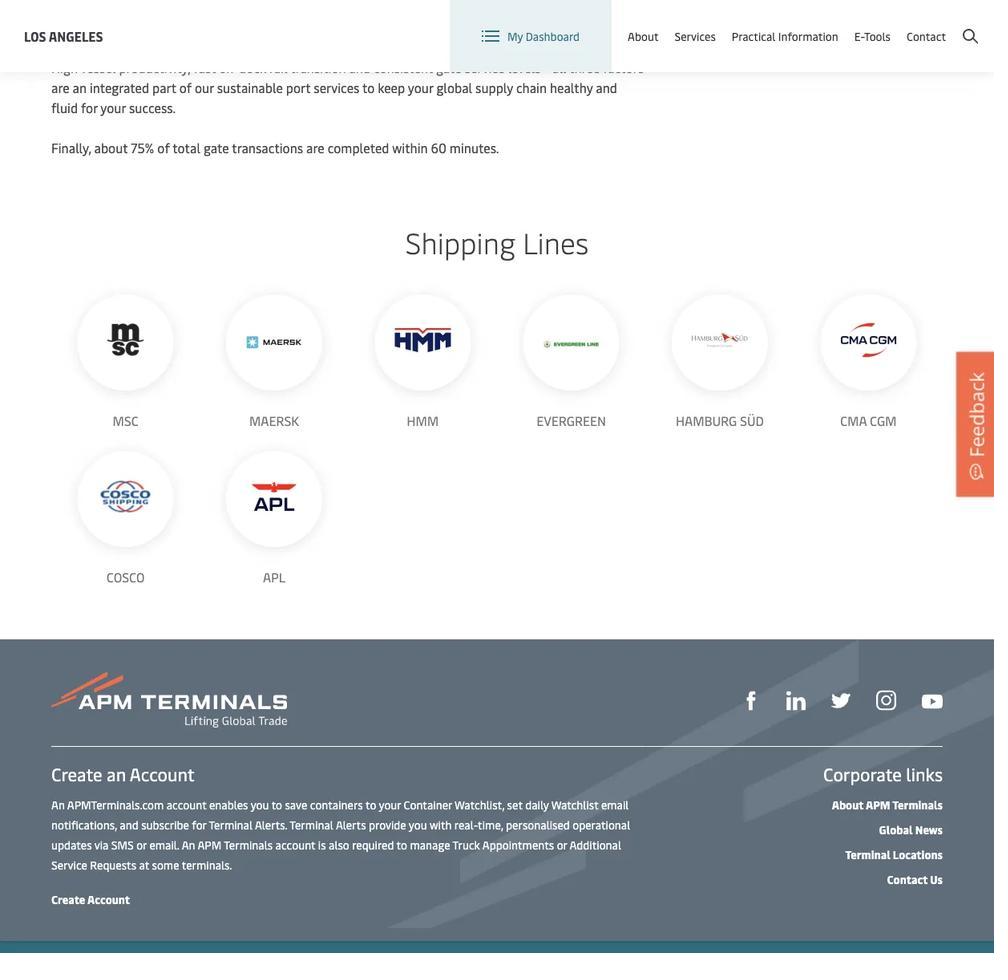 Task type: describe. For each thing, give the bounding box(es) containing it.
subscribe
[[141, 817, 189, 832]]

hamburg sud image
[[692, 333, 749, 348]]

total
[[173, 139, 201, 156]]

0 vertical spatial apm
[[866, 797, 891, 812]]

notifications,
[[51, 817, 117, 832]]

global for global menu
[[858, 15, 895, 32]]

cma
[[841, 412, 867, 429]]

linkedin image
[[787, 691, 806, 710]]

set
[[508, 797, 523, 812]]

to down provide
[[397, 837, 408, 852]]

with
[[430, 817, 452, 832]]

is
[[318, 837, 326, 852]]

transactions
[[232, 139, 303, 156]]

terminals inside an apmterminals.com account enables you to save containers to your container watchlist, set daily watchlist email notifications, and subscribe for terminal alerts. terminal alerts provide you with real-time, personalised operational updates via sms or email. an apm terminals account is also required to manage truck appointments or additional service requests at some terminals.
[[224, 837, 273, 852]]

an inside high vessel productivity, fast on-dock rail transition and consistent gate service levels - all three factors are an integrated part of our sustainable port services to keep your global supply chain healthy and fluid for your success.
[[73, 79, 87, 96]]

required
[[352, 837, 394, 852]]

1 vertical spatial you
[[409, 817, 427, 832]]

0 horizontal spatial of
[[158, 139, 170, 156]]

tools
[[865, 28, 891, 44]]

2 horizontal spatial and
[[596, 79, 618, 96]]

updates
[[51, 837, 92, 852]]

you tube link
[[923, 690, 944, 710]]

lines
[[523, 223, 589, 262]]

hamburg süd
[[676, 412, 765, 429]]

are inside high vessel productivity, fast on-dock rail transition and consistent gate service levels - all three factors are an integrated part of our sustainable port services to keep your global supply chain healthy and fluid for your success.
[[51, 79, 70, 96]]

create for create an account
[[51, 762, 102, 786]]

information
[[779, 28, 839, 44]]

and inside an apmterminals.com account enables you to save containers to your container watchlist, set daily watchlist email notifications, and subscribe for terminal alerts. terminal alerts provide you with real-time, personalised operational updates via sms or email. an apm terminals account is also required to manage truck appointments or additional service requests at some terminals.
[[120, 817, 139, 832]]

global menu button
[[822, 0, 947, 48]]

finally,
[[51, 139, 91, 156]]

alerts
[[336, 817, 366, 832]]

75%
[[131, 139, 154, 156]]

60
[[431, 139, 447, 156]]

los angeles link
[[24, 26, 103, 46]]

real-
[[455, 817, 478, 832]]

youtube image
[[923, 694, 944, 709]]

our
[[195, 79, 214, 96]]

dock
[[239, 59, 267, 76]]

0 horizontal spatial you
[[251, 797, 269, 812]]

e-tools button
[[855, 0, 891, 72]]

containers
[[310, 797, 363, 812]]

shipping
[[406, 223, 516, 262]]

minutes.
[[450, 139, 500, 156]]

hamburg süd link
[[672, 294, 769, 431]]

chain
[[517, 79, 547, 96]]

2 or from the left
[[557, 837, 568, 852]]

an apmterminals.com account enables you to save containers to your container watchlist, set daily watchlist email notifications, and subscribe for terminal alerts. terminal alerts provide you with real-time, personalised operational updates via sms or email. an apm terminals account is also required to manage truck appointments or additional service requests at some terminals.
[[51, 797, 631, 872]]

also
[[329, 837, 350, 852]]

twitter image
[[832, 691, 851, 710]]

port
[[286, 79, 311, 96]]

0 vertical spatial account
[[130, 762, 195, 786]]

1 vertical spatial are
[[307, 139, 325, 156]]

daily
[[526, 797, 549, 812]]

corporate
[[824, 762, 903, 786]]

0 horizontal spatial an
[[51, 797, 65, 812]]

truck
[[453, 837, 481, 852]]

1 horizontal spatial and
[[349, 59, 371, 76]]

maersk link
[[226, 294, 323, 431]]

global
[[437, 79, 473, 96]]

services
[[675, 28, 716, 44]]

los angeles
[[24, 27, 103, 45]]

enables
[[209, 797, 248, 812]]

service
[[465, 59, 505, 76]]

appointments
[[483, 837, 555, 852]]

create for create account
[[51, 891, 85, 907]]

menu
[[898, 15, 931, 32]]

services
[[314, 79, 360, 96]]

via
[[94, 837, 109, 852]]

global news link
[[880, 822, 944, 837]]

us
[[931, 871, 944, 887]]

practical information button
[[732, 0, 839, 72]]

practical
[[732, 28, 776, 44]]

email.
[[150, 837, 179, 852]]

contact for contact us
[[888, 871, 928, 887]]

facebook image
[[742, 691, 761, 710]]

provide
[[369, 817, 407, 832]]

about for about apm terminals
[[833, 797, 864, 812]]

personalised
[[506, 817, 570, 832]]

about
[[94, 139, 128, 156]]

contact us
[[888, 871, 944, 887]]

for inside high vessel productivity, fast on-dock rail transition and consistent gate service levels - all three factors are an integrated part of our sustainable port services to keep your global supply chain healthy and fluid for your success.
[[81, 99, 98, 116]]

cma cgm
[[841, 412, 897, 429]]

rail
[[270, 59, 288, 76]]

1 horizontal spatial an
[[107, 762, 126, 786]]

1 horizontal spatial an
[[182, 837, 195, 852]]

sustainable
[[217, 79, 283, 96]]

vessel
[[81, 59, 116, 76]]

2 horizontal spatial terminal
[[846, 846, 891, 862]]

instagram image
[[877, 691, 897, 711]]

instagram link
[[877, 689, 897, 711]]

create account
[[51, 891, 130, 907]]

apl link
[[226, 451, 323, 587]]

0 vertical spatial terminals
[[893, 797, 944, 812]]

maersk image
[[246, 315, 302, 371]]

of inside high vessel productivity, fast on-dock rail transition and consistent gate service levels - all three factors are an integrated part of our sustainable port services to keep your global supply chain healthy and fluid for your success.
[[180, 79, 192, 96]]

global menu
[[858, 15, 931, 32]]

gate inside high vessel productivity, fast on-dock rail transition and consistent gate service levels - all three factors are an integrated part of our sustainable port services to keep your global supply chain healthy and fluid for your success.
[[437, 59, 462, 76]]

supply
[[476, 79, 514, 96]]

hmm image
[[395, 328, 451, 352]]

healthy
[[550, 79, 593, 96]]

finally, about 75% of total gate transactions are completed within 60 minutes.
[[51, 139, 500, 156]]

terminals.
[[182, 857, 232, 872]]

create an account
[[51, 762, 195, 786]]

high
[[51, 59, 78, 76]]

some
[[152, 857, 179, 872]]

alerts.
[[255, 817, 288, 832]]

requests
[[90, 857, 136, 872]]

apm inside an apmterminals.com account enables you to save containers to your container watchlist, set daily watchlist email notifications, and subscribe for terminal alerts. terminal alerts provide you with real-time, personalised operational updates via sms or email. an apm terminals account is also required to manage truck appointments or additional service requests at some terminals.
[[198, 837, 222, 852]]

evergreen link
[[524, 294, 620, 431]]



Task type: locate. For each thing, give the bounding box(es) containing it.
apl image
[[246, 479, 302, 514]]

1 vertical spatial account
[[276, 837, 316, 852]]

terminal down enables
[[209, 817, 253, 832]]

an up apmterminals.com
[[107, 762, 126, 786]]

1 horizontal spatial for
[[192, 817, 207, 832]]

of left the our
[[180, 79, 192, 96]]

on-
[[219, 59, 239, 76]]

services button
[[675, 0, 716, 72]]

watchlist,
[[455, 797, 505, 812]]

0 horizontal spatial for
[[81, 99, 98, 116]]

apm down corporate links
[[866, 797, 891, 812]]

global inside button
[[858, 15, 895, 32]]

of right 75%
[[158, 139, 170, 156]]

1 vertical spatial apm
[[198, 837, 222, 852]]

are left completed
[[307, 139, 325, 156]]

1 vertical spatial and
[[596, 79, 618, 96]]

about button
[[628, 0, 659, 72]]

angeles
[[49, 27, 103, 45]]

linkedin__x28_alt_x29__3_ link
[[787, 689, 806, 710]]

0 horizontal spatial and
[[120, 817, 139, 832]]

1 horizontal spatial terminals
[[893, 797, 944, 812]]

2 create from the top
[[51, 891, 85, 907]]

account down requests
[[87, 891, 130, 907]]

1 vertical spatial for
[[192, 817, 207, 832]]

1 vertical spatial create
[[51, 891, 85, 907]]

apm
[[866, 797, 891, 812], [198, 837, 222, 852]]

0 horizontal spatial about
[[628, 28, 659, 44]]

transition
[[291, 59, 346, 76]]

apl
[[263, 568, 286, 586]]

0 vertical spatial an
[[51, 797, 65, 812]]

contact
[[907, 28, 947, 44], [888, 871, 928, 887]]

0 vertical spatial of
[[180, 79, 192, 96]]

evergreen image
[[544, 341, 600, 348]]

links
[[907, 762, 944, 786]]

about
[[628, 28, 659, 44], [833, 797, 864, 812]]

global for global news
[[880, 822, 914, 837]]

to left save
[[272, 797, 282, 812]]

operational
[[573, 817, 631, 832]]

terminals down alerts.
[[224, 837, 273, 852]]

terminal down global news at the right bottom of page
[[846, 846, 891, 862]]

locations
[[894, 846, 944, 862]]

at
[[139, 857, 149, 872]]

1 horizontal spatial gate
[[437, 59, 462, 76]]

your
[[408, 79, 434, 96], [101, 99, 126, 116], [379, 797, 401, 812]]

gate up global
[[437, 59, 462, 76]]

0 horizontal spatial gate
[[204, 139, 229, 156]]

shape link
[[742, 689, 761, 710]]

integrated
[[90, 79, 149, 96]]

0 vertical spatial for
[[81, 99, 98, 116]]

or right sms
[[137, 837, 147, 852]]

for right fluid
[[81, 99, 98, 116]]

1 horizontal spatial terminal
[[290, 817, 334, 832]]

an up "notifications,"
[[51, 797, 65, 812]]

logo 5 image
[[101, 481, 151, 512]]

about apm terminals
[[833, 797, 944, 812]]

apmterminals.com
[[67, 797, 164, 812]]

your inside an apmterminals.com account enables you to save containers to your container watchlist, set daily watchlist email notifications, and subscribe for terminal alerts. terminal alerts provide you with real-time, personalised operational updates via sms or email. an apm terminals account is also required to manage truck appointments or additional service requests at some terminals.
[[379, 797, 401, 812]]

2 horizontal spatial your
[[408, 79, 434, 96]]

account left 'is'
[[276, 837, 316, 852]]

an
[[73, 79, 87, 96], [107, 762, 126, 786]]

shipping lines
[[406, 223, 589, 262]]

cma cgm image
[[841, 323, 897, 357]]

1 vertical spatial an
[[182, 837, 195, 852]]

about down corporate
[[833, 797, 864, 812]]

and up services
[[349, 59, 371, 76]]

0 vertical spatial create
[[51, 762, 102, 786]]

msc image
[[98, 320, 154, 360]]

0 vertical spatial global
[[858, 15, 895, 32]]

your down consistent
[[408, 79, 434, 96]]

your up provide
[[379, 797, 401, 812]]

three
[[570, 59, 600, 76]]

1 horizontal spatial about
[[833, 797, 864, 812]]

0 vertical spatial an
[[73, 79, 87, 96]]

süd
[[741, 412, 765, 429]]

about for about
[[628, 28, 659, 44]]

you down container at the bottom left of page
[[409, 817, 427, 832]]

0 vertical spatial about
[[628, 28, 659, 44]]

msc
[[113, 412, 139, 429]]

consistent
[[374, 59, 433, 76]]

0 vertical spatial you
[[251, 797, 269, 812]]

1 or from the left
[[137, 837, 147, 852]]

1 horizontal spatial or
[[557, 837, 568, 852]]

account up subscribe
[[130, 762, 195, 786]]

gate right total
[[204, 139, 229, 156]]

terminals up 'global news' link
[[893, 797, 944, 812]]

apmt footer logo image
[[51, 672, 287, 728]]

within
[[393, 139, 428, 156]]

sms
[[111, 837, 134, 852]]

for right subscribe
[[192, 817, 207, 832]]

0 vertical spatial gate
[[437, 59, 462, 76]]

0 horizontal spatial your
[[101, 99, 126, 116]]

0 horizontal spatial terminals
[[224, 837, 273, 852]]

hmm link
[[375, 294, 471, 431]]

1 vertical spatial an
[[107, 762, 126, 786]]

cosco
[[107, 568, 145, 586]]

of
[[180, 79, 192, 96], [158, 139, 170, 156]]

factors
[[604, 59, 644, 76]]

global news
[[880, 822, 944, 837]]

0 vertical spatial and
[[349, 59, 371, 76]]

an right "email."
[[182, 837, 195, 852]]

1 horizontal spatial of
[[180, 79, 192, 96]]

and up sms
[[120, 817, 139, 832]]

about up factors
[[628, 28, 659, 44]]

create down service
[[51, 891, 85, 907]]

my dashboard button
[[482, 0, 580, 72]]

0 horizontal spatial or
[[137, 837, 147, 852]]

email
[[602, 797, 629, 812]]

about apm terminals link
[[833, 797, 944, 812]]

1 horizontal spatial are
[[307, 139, 325, 156]]

0 horizontal spatial apm
[[198, 837, 222, 852]]

for inside an apmterminals.com account enables you to save containers to your container watchlist, set daily watchlist email notifications, and subscribe for terminal alerts. terminal alerts provide you with real-time, personalised operational updates via sms or email. an apm terminals account is also required to manage truck appointments or additional service requests at some terminals.
[[192, 817, 207, 832]]

completed
[[328, 139, 390, 156]]

manage
[[410, 837, 451, 852]]

to up provide
[[366, 797, 377, 812]]

an up fluid
[[73, 79, 87, 96]]

e-
[[855, 28, 865, 44]]

terminal locations
[[846, 846, 944, 862]]

0 horizontal spatial an
[[73, 79, 87, 96]]

terminals
[[893, 797, 944, 812], [224, 837, 273, 852]]

you
[[251, 797, 269, 812], [409, 817, 427, 832]]

2 vertical spatial your
[[379, 797, 401, 812]]

create up apmterminals.com
[[51, 762, 102, 786]]

to left keep in the left top of the page
[[363, 79, 375, 96]]

1 horizontal spatial account
[[276, 837, 316, 852]]

0 horizontal spatial account
[[167, 797, 207, 812]]

and down factors
[[596, 79, 618, 96]]

feedback button
[[957, 352, 995, 497]]

account
[[130, 762, 195, 786], [87, 891, 130, 907]]

create account link
[[51, 891, 130, 907]]

contact down locations
[[888, 871, 928, 887]]

1 vertical spatial contact
[[888, 871, 928, 887]]

1 vertical spatial terminals
[[224, 837, 273, 852]]

2 vertical spatial and
[[120, 817, 139, 832]]

practical information
[[732, 28, 839, 44]]

0 horizontal spatial are
[[51, 79, 70, 96]]

1 vertical spatial of
[[158, 139, 170, 156]]

or down personalised on the right bottom of page
[[557, 837, 568, 852]]

time,
[[478, 817, 504, 832]]

feedback
[[964, 372, 990, 457]]

0 vertical spatial your
[[408, 79, 434, 96]]

all
[[553, 59, 567, 76]]

to inside high vessel productivity, fast on-dock rail transition and consistent gate service levels - all three factors are an integrated part of our sustainable port services to keep your global supply chain healthy and fluid for your success.
[[363, 79, 375, 96]]

0 vertical spatial contact
[[907, 28, 947, 44]]

hmm
[[407, 412, 439, 429]]

terminal up 'is'
[[290, 817, 334, 832]]

your down integrated
[[101, 99, 126, 116]]

1 create from the top
[[51, 762, 102, 786]]

1 vertical spatial account
[[87, 891, 130, 907]]

create
[[51, 762, 102, 786], [51, 891, 85, 907]]

msc link
[[78, 294, 174, 431]]

1 horizontal spatial your
[[379, 797, 401, 812]]

levels
[[508, 59, 541, 76]]

are down high on the left
[[51, 79, 70, 96]]

1 vertical spatial your
[[101, 99, 126, 116]]

1 horizontal spatial apm
[[866, 797, 891, 812]]

you up alerts.
[[251, 797, 269, 812]]

for
[[81, 99, 98, 116], [192, 817, 207, 832]]

1 horizontal spatial you
[[409, 817, 427, 832]]

part
[[152, 79, 176, 96]]

account up subscribe
[[167, 797, 207, 812]]

0 horizontal spatial terminal
[[209, 817, 253, 832]]

service
[[51, 857, 87, 872]]

evergreen
[[537, 412, 607, 429]]

contact right tools
[[907, 28, 947, 44]]

1 vertical spatial gate
[[204, 139, 229, 156]]

terminal
[[209, 817, 253, 832], [290, 817, 334, 832], [846, 846, 891, 862]]

1 vertical spatial global
[[880, 822, 914, 837]]

hamburg
[[676, 412, 738, 429]]

an
[[51, 797, 65, 812], [182, 837, 195, 852]]

1 vertical spatial about
[[833, 797, 864, 812]]

apm up terminals.
[[198, 837, 222, 852]]

watchlist
[[552, 797, 599, 812]]

dashboard
[[526, 28, 580, 44]]

additional
[[570, 837, 622, 852]]

contact for contact
[[907, 28, 947, 44]]

container
[[404, 797, 452, 812]]

0 vertical spatial are
[[51, 79, 70, 96]]

my
[[508, 28, 523, 44]]

0 vertical spatial account
[[167, 797, 207, 812]]



Task type: vqa. For each thing, say whether or not it's contained in the screenshot.
not
no



